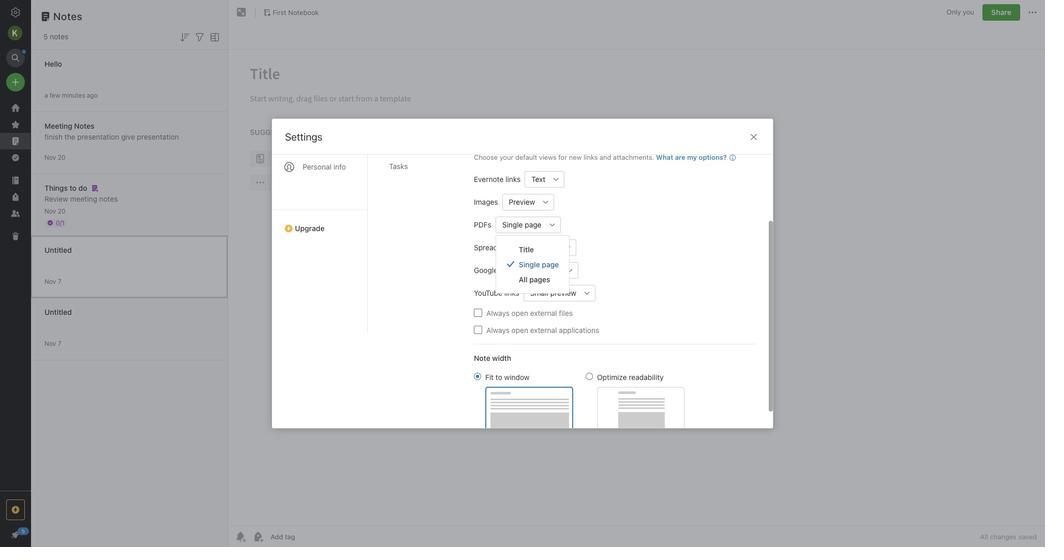 Task type: locate. For each thing, give the bounding box(es) containing it.
always
[[486, 309, 510, 317], [486, 326, 510, 335]]

always for always open external files
[[486, 309, 510, 317]]

Choose default view option for Google Drive links field
[[538, 262, 579, 279]]

0 vertical spatial nov 20
[[45, 153, 65, 161]]

always open external applications
[[486, 326, 599, 335]]

0 horizontal spatial presentation
[[77, 132, 119, 141]]

presentation right 'the'
[[77, 132, 119, 141]]

external
[[530, 309, 557, 317], [530, 326, 557, 335]]

upgrade image
[[9, 504, 22, 516]]

nov
[[45, 153, 56, 161], [45, 207, 56, 215], [45, 278, 56, 285], [45, 340, 56, 347]]

title
[[519, 245, 534, 254]]

small
[[530, 289, 548, 298]]

single
[[502, 220, 523, 229], [519, 260, 540, 269]]

page inside dropdown list menu
[[542, 260, 559, 269]]

1 always from the top
[[486, 309, 510, 317]]

1 vertical spatial nov 7
[[45, 340, 61, 347]]

1 vertical spatial 20
[[58, 207, 65, 215]]

meeting
[[70, 194, 97, 203]]

all for all pages
[[519, 275, 528, 284]]

all left changes
[[981, 533, 988, 541]]

0 vertical spatial always
[[486, 309, 510, 317]]

finish
[[45, 132, 63, 141]]

to inside note list element
[[70, 183, 77, 192]]

to left do
[[70, 183, 77, 192]]

always right always open external files option
[[486, 309, 510, 317]]

notes up 'the'
[[74, 121, 94, 130]]

2 nov 7 from the top
[[45, 340, 61, 347]]

presentation
[[77, 132, 119, 141], [137, 132, 179, 141]]

do
[[78, 183, 87, 192]]

external down the "always open external files"
[[530, 326, 557, 335]]

note window element
[[228, 0, 1045, 547]]

1 untitled from the top
[[45, 246, 72, 254]]

0 horizontal spatial to
[[70, 183, 77, 192]]

tab list
[[272, 60, 368, 333]]

1 presentation from the left
[[77, 132, 119, 141]]

always right always open external applications checkbox
[[486, 326, 510, 335]]

untitled
[[45, 246, 72, 254], [45, 308, 72, 316]]

meeting notes finish the presentation give presentation
[[45, 121, 179, 141]]

all changes saved
[[981, 533, 1037, 541]]

fit
[[485, 373, 494, 382]]

0 vertical spatial open
[[512, 309, 528, 317]]

links left and
[[584, 153, 598, 161]]

meeting
[[45, 121, 72, 130]]

tab list containing personal info
[[272, 60, 368, 333]]

upgrade
[[295, 224, 325, 233]]

info
[[333, 162, 346, 171]]

Fit to window radio
[[474, 373, 481, 380]]

option group
[[474, 372, 685, 438]]

1 horizontal spatial to
[[496, 373, 502, 382]]

default
[[515, 153, 537, 161]]

1 external from the top
[[530, 309, 557, 317]]

and
[[600, 153, 611, 161]]

0 vertical spatial single page
[[502, 220, 542, 229]]

0 vertical spatial all
[[519, 275, 528, 284]]

links
[[584, 153, 598, 161], [506, 175, 521, 184], [519, 266, 534, 275], [504, 289, 519, 298]]

single page up pages
[[519, 260, 559, 269]]

page down "choose default view option for spreadsheets" field
[[542, 260, 559, 269]]

4 nov from the top
[[45, 340, 56, 347]]

1 vertical spatial open
[[512, 326, 528, 335]]

drive
[[500, 266, 517, 275]]

notes
[[50, 32, 68, 41], [99, 194, 118, 203]]

single inside dropdown list menu
[[519, 260, 540, 269]]

all left pages
[[519, 275, 528, 284]]

connected apps tab
[[273, 136, 367, 156]]

1 nov from the top
[[45, 153, 56, 161]]

0 vertical spatial 20
[[58, 153, 65, 161]]

0 horizontal spatial page
[[525, 220, 542, 229]]

1 vertical spatial notes
[[74, 121, 94, 130]]

ago
[[87, 91, 98, 99]]

external for applications
[[530, 326, 557, 335]]

1 vertical spatial nov 20
[[45, 207, 65, 215]]

page down choose default view option for images field
[[525, 220, 542, 229]]

notes right 5
[[50, 32, 68, 41]]

nov 20 down review
[[45, 207, 65, 215]]

5 notes
[[43, 32, 68, 41]]

1 20 from the top
[[58, 153, 65, 161]]

few
[[50, 91, 60, 99]]

what are my options?
[[656, 153, 727, 161]]

2 external from the top
[[530, 326, 557, 335]]

my
[[687, 153, 697, 161]]

2 presentation from the left
[[137, 132, 179, 141]]

single down title in the top of the page
[[519, 260, 540, 269]]

20 down 'finish'
[[58, 153, 65, 161]]

minutes
[[62, 91, 85, 99]]

links down 'drive'
[[504, 289, 519, 298]]

to right the fit
[[496, 373, 502, 382]]

0 vertical spatial page
[[525, 220, 542, 229]]

personal
[[303, 162, 332, 171]]

optimize readability
[[597, 373, 664, 382]]

open down the "always open external files"
[[512, 326, 528, 335]]

1 vertical spatial 7
[[58, 340, 61, 347]]

open up always open external applications
[[512, 309, 528, 317]]

all
[[519, 275, 528, 284], [981, 533, 988, 541]]

1 vertical spatial always
[[486, 326, 510, 335]]

1 vertical spatial single page
[[519, 260, 559, 269]]

open for always open external applications
[[512, 326, 528, 335]]

1 open from the top
[[512, 309, 528, 317]]

tasks tab
[[381, 158, 457, 175]]

single inside button
[[502, 220, 523, 229]]

open
[[512, 309, 528, 317], [512, 326, 528, 335]]

text
[[532, 175, 546, 184]]

always for always open external applications
[[486, 326, 510, 335]]

your
[[500, 153, 514, 161]]

only you
[[947, 8, 974, 16]]

1 horizontal spatial notes
[[99, 194, 118, 203]]

first
[[273, 8, 286, 16]]

1 vertical spatial single
[[519, 260, 540, 269]]

all inside note window element
[[981, 533, 988, 541]]

tree
[[0, 100, 31, 491]]

external for files
[[530, 309, 557, 317]]

single page link
[[496, 257, 569, 272]]

0 vertical spatial nov 7
[[45, 278, 61, 285]]

0 vertical spatial 7
[[58, 278, 61, 285]]

all pages
[[519, 275, 550, 284]]

0 vertical spatial external
[[530, 309, 557, 317]]

nov 20 down 'finish'
[[45, 153, 65, 161]]

single page down preview
[[502, 220, 542, 229]]

0 vertical spatial single
[[502, 220, 523, 229]]

dropdown list menu
[[496, 242, 569, 287]]

title link
[[496, 242, 569, 257]]

5
[[43, 32, 48, 41]]

you
[[963, 8, 974, 16]]

1 horizontal spatial page
[[542, 260, 559, 269]]

presentation right give
[[137, 132, 179, 141]]

single page inside dropdown list menu
[[519, 260, 559, 269]]

1 vertical spatial all
[[981, 533, 988, 541]]

notes right the meeting
[[99, 194, 118, 203]]

to
[[70, 183, 77, 192], [496, 373, 502, 382]]

single page
[[502, 220, 542, 229], [519, 260, 559, 269]]

single down preview button
[[502, 220, 523, 229]]

2 always from the top
[[486, 326, 510, 335]]

preview
[[550, 289, 576, 298]]

files
[[559, 309, 573, 317]]

notes up 5 notes
[[53, 10, 83, 22]]

review meeting notes
[[45, 194, 118, 203]]

0 horizontal spatial notes
[[50, 32, 68, 41]]

all inside dropdown list menu
[[519, 275, 528, 284]]

20 up 0/1
[[58, 207, 65, 215]]

attachments.
[[613, 153, 654, 161]]

1 horizontal spatial presentation
[[137, 132, 179, 141]]

nov 7
[[45, 278, 61, 285], [45, 340, 61, 347]]

1 vertical spatial page
[[542, 260, 559, 269]]

external up always open external applications
[[530, 309, 557, 317]]

window
[[504, 373, 530, 382]]

notes
[[53, 10, 83, 22], [74, 121, 94, 130]]

2 nov 20 from the top
[[45, 207, 65, 215]]

0 horizontal spatial all
[[519, 275, 528, 284]]

upgrade button
[[272, 210, 367, 237]]

1 vertical spatial to
[[496, 373, 502, 382]]

2 20 from the top
[[58, 207, 65, 215]]

20
[[58, 153, 65, 161], [58, 207, 65, 215]]

Choose default view option for PDFs field
[[496, 217, 561, 233]]

page
[[525, 220, 542, 229], [542, 260, 559, 269]]

2 open from the top
[[512, 326, 528, 335]]

1 vertical spatial untitled
[[45, 308, 72, 316]]

1 vertical spatial external
[[530, 326, 557, 335]]

views
[[539, 153, 557, 161]]

0 vertical spatial to
[[70, 183, 77, 192]]

things to do
[[45, 183, 87, 192]]

Note Editor text field
[[228, 50, 1045, 526]]

0 vertical spatial untitled
[[45, 246, 72, 254]]

3 nov from the top
[[45, 278, 56, 285]]

always open external files
[[486, 309, 573, 317]]

give
[[121, 132, 135, 141]]

1 horizontal spatial all
[[981, 533, 988, 541]]



Task type: describe. For each thing, give the bounding box(es) containing it.
applications
[[559, 326, 599, 335]]

links up all pages
[[519, 266, 534, 275]]

0/1
[[56, 219, 65, 227]]

all pages link
[[496, 272, 569, 287]]

youtube links
[[474, 289, 519, 298]]

google
[[474, 266, 498, 275]]

Optimize readability radio
[[586, 373, 593, 380]]

options?
[[699, 153, 727, 161]]

small preview button
[[524, 285, 579, 301]]

width
[[492, 354, 511, 362]]

youtube
[[474, 289, 502, 298]]

what
[[656, 153, 673, 161]]

Choose default view option for Evernote links field
[[525, 171, 565, 188]]

1 nov 7 from the top
[[45, 278, 61, 285]]

changes
[[990, 533, 1017, 541]]

close image
[[748, 131, 760, 143]]

fit to window
[[485, 373, 530, 382]]

for
[[558, 153, 567, 161]]

single page button
[[496, 217, 544, 233]]

pdfs
[[474, 220, 491, 229]]

add tag image
[[252, 531, 264, 543]]

a few minutes ago
[[45, 91, 98, 99]]

tasks
[[389, 162, 408, 171]]

1 7 from the top
[[58, 278, 61, 285]]

2 7 from the top
[[58, 340, 61, 347]]

optimize
[[597, 373, 627, 382]]

2 untitled from the top
[[45, 308, 72, 316]]

choose
[[474, 153, 498, 161]]

first notebook button
[[260, 5, 323, 20]]

open for always open external files
[[512, 309, 528, 317]]

option group containing fit to window
[[474, 372, 685, 438]]

Always open external files checkbox
[[474, 309, 482, 317]]

settings
[[285, 131, 323, 143]]

share button
[[983, 4, 1020, 21]]

google drive links
[[474, 266, 534, 275]]

Choose default view option for YouTube links field
[[524, 285, 596, 301]]

note
[[474, 354, 490, 362]]

notebook
[[288, 8, 319, 16]]

things
[[45, 183, 68, 192]]

preview button
[[502, 194, 538, 210]]

are
[[675, 153, 686, 161]]

expand note image
[[235, 6, 248, 19]]

2 nov from the top
[[45, 207, 56, 215]]

note width
[[474, 354, 511, 362]]

0 vertical spatial notes
[[50, 32, 68, 41]]

personal info
[[303, 162, 346, 171]]

notes inside meeting notes finish the presentation give presentation
[[74, 121, 94, 130]]

evernote links
[[474, 175, 521, 184]]

page inside button
[[525, 220, 542, 229]]

to for things
[[70, 183, 77, 192]]

saved
[[1019, 533, 1037, 541]]

links down your
[[506, 175, 521, 184]]

0 vertical spatial notes
[[53, 10, 83, 22]]

Choose default view option for Images field
[[502, 194, 554, 210]]

to for fit
[[496, 373, 502, 382]]

Always open external applications checkbox
[[474, 326, 482, 334]]

a
[[45, 91, 48, 99]]

add a reminder image
[[234, 531, 247, 543]]

settings image
[[9, 6, 22, 19]]

share
[[991, 8, 1012, 17]]

only
[[947, 8, 961, 16]]

the
[[64, 132, 75, 141]]

Choose default view option for Spreadsheets field
[[524, 239, 576, 256]]

small preview
[[530, 289, 576, 298]]

pages
[[529, 275, 550, 284]]

note list element
[[31, 0, 228, 547]]

1 vertical spatial notes
[[99, 194, 118, 203]]

evernote
[[474, 175, 504, 184]]

home image
[[9, 102, 22, 114]]

readability
[[629, 373, 664, 382]]

1 nov 20 from the top
[[45, 153, 65, 161]]

hello
[[45, 59, 62, 68]]

first notebook
[[273, 8, 319, 16]]

images
[[474, 198, 498, 206]]

new
[[569, 153, 582, 161]]

all for all changes saved
[[981, 533, 988, 541]]

spreadsheets
[[474, 243, 520, 252]]

text button
[[525, 171, 548, 188]]

review
[[45, 194, 68, 203]]

single page inside button
[[502, 220, 542, 229]]

choose your default views for new links and attachments.
[[474, 153, 654, 161]]

preview
[[509, 198, 535, 206]]



Task type: vqa. For each thing, say whether or not it's contained in the screenshot.
leftmost the notes
yes



